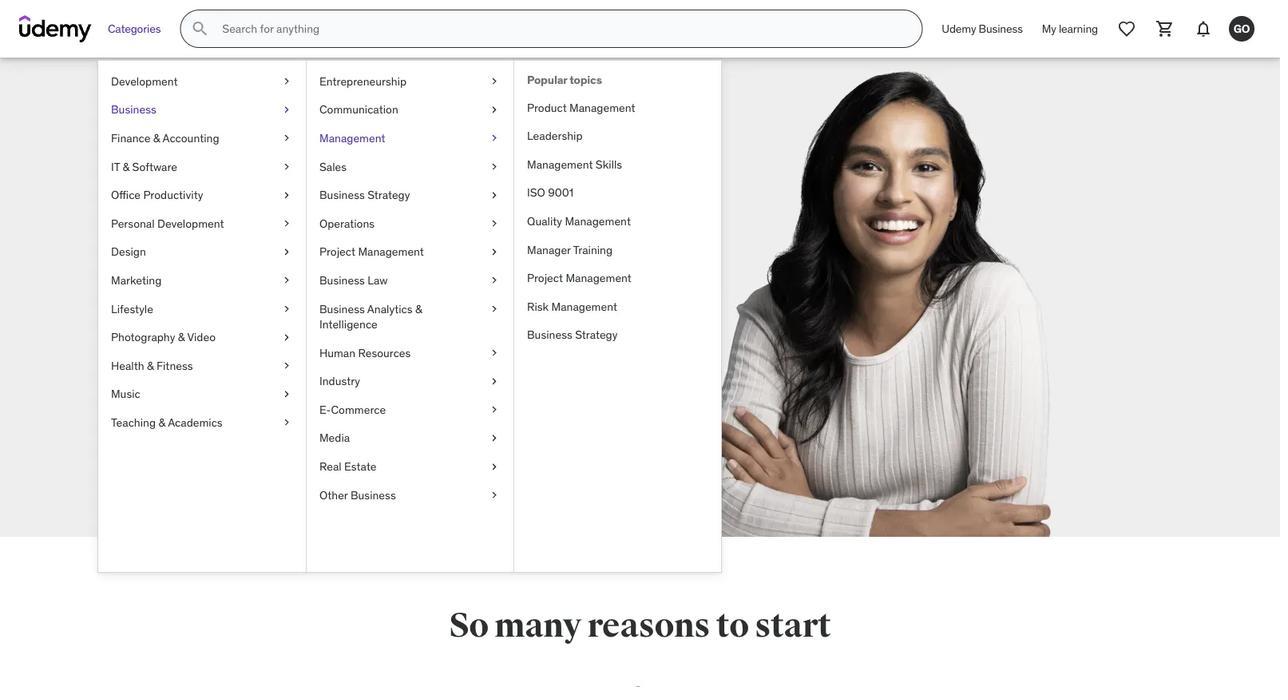 Task type: describe. For each thing, give the bounding box(es) containing it.
including
[[207, 320, 269, 339]]

finance & accounting
[[111, 131, 219, 145]]

xsmall image for industry
[[488, 374, 501, 389]]

product management
[[527, 100, 636, 114]]

communication
[[320, 102, 399, 117]]

0 vertical spatial development
[[111, 74, 178, 88]]

shopping cart with 0 items image
[[1156, 19, 1175, 38]]

project management for law
[[320, 245, 424, 259]]

personal development
[[111, 216, 224, 230]]

udemy
[[942, 21, 977, 36]]

xsmall image for business strategy
[[488, 187, 501, 203]]

wishlist image
[[1118, 19, 1137, 38]]

& inside business analytics & intelligence
[[415, 301, 422, 316]]

business link
[[98, 96, 306, 124]]

photography
[[111, 330, 175, 344]]

media
[[320, 431, 350, 445]]

risk management
[[527, 299, 618, 314]]

management down the communication
[[320, 131, 385, 145]]

xsmall image for entrepreneurship
[[488, 74, 501, 89]]

& for fitness
[[147, 358, 154, 373]]

health & fitness
[[111, 358, 193, 373]]

office productivity
[[111, 188, 203, 202]]

risk management link
[[515, 292, 721, 321]]

lives
[[156, 320, 186, 339]]

xsmall image for operations
[[488, 216, 501, 231]]

xsmall image for communication
[[488, 102, 501, 118]]

business inside management element
[[527, 328, 573, 342]]

media link
[[307, 424, 514, 452]]

udemy image
[[19, 15, 92, 42]]

submit search image
[[190, 19, 210, 38]]

leadership link
[[515, 122, 721, 150]]

strategy for top business strategy link
[[368, 188, 410, 202]]

—
[[190, 320, 203, 339]]

instructor
[[236, 298, 302, 318]]

personal
[[111, 216, 155, 230]]

business up operations
[[320, 188, 365, 202]]

operations link
[[307, 209, 514, 238]]

iso
[[527, 185, 546, 200]]

xsmall image for human resources
[[488, 345, 501, 361]]

management link
[[307, 124, 514, 152]]

accounting
[[163, 131, 219, 145]]

entrepreneurship link
[[307, 67, 514, 96]]

real
[[320, 459, 342, 474]]

design
[[111, 245, 146, 259]]

my learning link
[[1033, 10, 1108, 48]]

xsmall image for design
[[280, 244, 293, 260]]

Search for anything text field
[[219, 15, 903, 42]]

udemy business link
[[933, 10, 1033, 48]]

an
[[216, 298, 233, 318]]

law
[[368, 273, 388, 287]]

human resources link
[[307, 339, 514, 367]]

software
[[132, 159, 177, 174]]

quality management link
[[515, 207, 721, 236]]

notifications image
[[1194, 19, 1214, 38]]

design link
[[98, 238, 306, 266]]

learning
[[1059, 21, 1099, 36]]

my
[[1042, 21, 1057, 36]]

business inside business analytics & intelligence
[[320, 301, 365, 316]]

health
[[111, 358, 144, 373]]

other business link
[[307, 481, 514, 509]]

other business
[[320, 488, 396, 502]]

teaching
[[111, 415, 156, 430]]

teach
[[273, 200, 377, 250]]

office productivity link
[[98, 181, 306, 209]]

started
[[274, 364, 318, 380]]

& for software
[[123, 159, 130, 174]]

my learning
[[1042, 21, 1099, 36]]

personal development link
[[98, 209, 306, 238]]

human resources
[[320, 346, 411, 360]]

project management for management
[[527, 271, 632, 285]]

skills
[[596, 157, 623, 171]]

academics
[[168, 415, 223, 430]]

it & software link
[[98, 152, 306, 181]]

photography & video link
[[98, 323, 306, 351]]

management inside management skills link
[[527, 157, 593, 171]]

product
[[527, 100, 567, 114]]

xsmall image for music
[[280, 386, 293, 402]]

get
[[251, 364, 272, 380]]

leadership
[[527, 129, 583, 143]]

& for accounting
[[153, 131, 160, 145]]

manager training link
[[515, 236, 721, 264]]

business up change
[[320, 273, 365, 287]]

udemy business
[[942, 21, 1023, 36]]

xsmall image for lifestyle
[[280, 301, 293, 317]]

xsmall image for personal development
[[280, 216, 293, 231]]

come
[[156, 200, 266, 250]]

1 vertical spatial business strategy link
[[515, 321, 721, 349]]

it & software
[[111, 159, 177, 174]]

resources
[[358, 346, 411, 360]]

management for product management link
[[570, 100, 636, 114]]

project management link for business law
[[307, 238, 514, 266]]

get started link
[[156, 353, 412, 391]]

go
[[1234, 21, 1251, 36]]

quality management
[[527, 214, 631, 228]]

fitness
[[157, 358, 193, 373]]

start
[[755, 605, 831, 646]]

business law link
[[307, 266, 514, 295]]



Task type: locate. For each thing, give the bounding box(es) containing it.
business strategy link
[[307, 181, 514, 209], [515, 321, 721, 349]]

business law
[[320, 273, 388, 287]]

project for risk
[[527, 271, 563, 285]]

xsmall image for marketing
[[280, 273, 293, 288]]

music link
[[98, 380, 306, 408]]

xsmall image inside finance & accounting link
[[280, 130, 293, 146]]

product management link
[[515, 93, 721, 122]]

0 vertical spatial strategy
[[368, 188, 410, 202]]

1 horizontal spatial business strategy
[[527, 328, 618, 342]]

sales link
[[307, 152, 514, 181]]

project management link up law
[[307, 238, 514, 266]]

development down categories dropdown button
[[111, 74, 178, 88]]

xsmall image inside operations link
[[488, 216, 501, 231]]

xsmall image for media
[[488, 430, 501, 446]]

project inside management element
[[527, 271, 563, 285]]

manager
[[527, 242, 571, 257]]

xsmall image inside e-commerce link
[[488, 402, 501, 418]]

quality
[[527, 214, 563, 228]]

topics
[[570, 73, 602, 87]]

project for business
[[320, 245, 356, 259]]

management skills link
[[515, 150, 721, 179]]

xsmall image
[[488, 74, 501, 89], [488, 130, 501, 146], [280, 159, 293, 174], [488, 187, 501, 203], [488, 216, 501, 231], [280, 244, 293, 260], [488, 244, 501, 260], [488, 301, 501, 317], [488, 374, 501, 389], [488, 402, 501, 418], [280, 415, 293, 430], [488, 487, 501, 503]]

management down topics
[[570, 100, 636, 114]]

xsmall image for business
[[280, 102, 293, 118]]

xsmall image inside business link
[[280, 102, 293, 118]]

xsmall image inside the design link
[[280, 244, 293, 260]]

xsmall image inside personal development link
[[280, 216, 293, 231]]

strategy down risk management link
[[575, 328, 618, 342]]

management inside product management link
[[570, 100, 636, 114]]

1 horizontal spatial strategy
[[575, 328, 618, 342]]

marketing
[[111, 273, 162, 287]]

business down estate
[[351, 488, 396, 502]]

& right teaching
[[159, 415, 165, 430]]

management up 9001
[[527, 157, 593, 171]]

real estate
[[320, 459, 377, 474]]

xsmall image inside marketing link
[[280, 273, 293, 288]]

business strategy inside management element
[[527, 328, 618, 342]]

human
[[320, 346, 356, 360]]

xsmall image inside business law link
[[488, 273, 501, 288]]

xsmall image for e-commerce
[[488, 402, 501, 418]]

development down office productivity link
[[157, 216, 224, 230]]

industry link
[[307, 367, 514, 396]]

business strategy for top business strategy link
[[320, 188, 410, 202]]

office
[[111, 188, 141, 202]]

real estate link
[[307, 452, 514, 481]]

1 horizontal spatial project management
[[527, 271, 632, 285]]

management for risk management link
[[552, 299, 618, 314]]

1 horizontal spatial project management link
[[515, 264, 721, 292]]

management for business law's project management link
[[358, 245, 424, 259]]

xsmall image inside communication link
[[488, 102, 501, 118]]

xsmall image for sales
[[488, 159, 501, 174]]

xsmall image for health & fitness
[[280, 358, 293, 374]]

project management link down training
[[515, 264, 721, 292]]

xsmall image inside development link
[[280, 74, 293, 89]]

marketing link
[[98, 266, 306, 295]]

& for video
[[178, 330, 185, 344]]

xsmall image inside human resources link
[[488, 345, 501, 361]]

business inside 'link'
[[979, 21, 1023, 36]]

xsmall image
[[280, 74, 293, 89], [280, 102, 293, 118], [488, 102, 501, 118], [280, 130, 293, 146], [488, 159, 501, 174], [280, 187, 293, 203], [280, 216, 293, 231], [280, 273, 293, 288], [488, 273, 501, 288], [280, 301, 293, 317], [280, 329, 293, 345], [488, 345, 501, 361], [280, 358, 293, 374], [280, 386, 293, 402], [488, 430, 501, 446], [488, 459, 501, 475]]

& right health
[[147, 358, 154, 373]]

xsmall image for real estate
[[488, 459, 501, 475]]

0 vertical spatial project management
[[320, 245, 424, 259]]

xsmall image for teaching & academics
[[280, 415, 293, 430]]

intelligence
[[320, 317, 378, 331]]

& right finance
[[153, 131, 160, 145]]

management inside quality management link
[[565, 214, 631, 228]]

0 horizontal spatial project
[[320, 245, 356, 259]]

iso 9001 link
[[515, 179, 721, 207]]

business analytics & intelligence link
[[307, 295, 514, 339]]

xsmall image inside other business link
[[488, 487, 501, 503]]

own
[[305, 320, 333, 339]]

xsmall image inside the management link
[[488, 130, 501, 146]]

business
[[979, 21, 1023, 36], [111, 102, 156, 117], [320, 188, 365, 202], [320, 273, 365, 287], [320, 301, 365, 316], [527, 328, 573, 342], [351, 488, 396, 502]]

project management
[[320, 245, 424, 259], [527, 271, 632, 285]]

xsmall image for finance & accounting
[[280, 130, 293, 146]]

management for project management link associated with risk management
[[566, 271, 632, 285]]

strategy
[[368, 188, 410, 202], [575, 328, 618, 342]]

change
[[334, 298, 385, 318]]

your
[[272, 320, 302, 339]]

project management link for risk management
[[515, 264, 721, 292]]

management up law
[[358, 245, 424, 259]]

0 horizontal spatial strategy
[[368, 188, 410, 202]]

so
[[449, 605, 489, 646]]

many
[[495, 605, 582, 646]]

xsmall image inside real estate link
[[488, 459, 501, 475]]

1 vertical spatial strategy
[[575, 328, 618, 342]]

0 vertical spatial business strategy link
[[307, 181, 514, 209]]

finance & accounting link
[[98, 124, 306, 152]]

0 vertical spatial project
[[320, 245, 356, 259]]

xsmall image for development
[[280, 74, 293, 89]]

management skills
[[527, 157, 623, 171]]

xsmall image inside health & fitness link
[[280, 358, 293, 374]]

xsmall image for project management
[[488, 244, 501, 260]]

iso 9001
[[527, 185, 574, 200]]

xsmall image for management
[[488, 130, 501, 146]]

xsmall image for it & software
[[280, 159, 293, 174]]

1 horizontal spatial project
[[527, 271, 563, 285]]

commerce
[[331, 402, 386, 417]]

strategy for the bottom business strategy link
[[575, 328, 618, 342]]

xsmall image for business law
[[488, 273, 501, 288]]

management down training
[[566, 271, 632, 285]]

reasons
[[588, 605, 710, 646]]

business down risk on the top of page
[[527, 328, 573, 342]]

&
[[153, 131, 160, 145], [123, 159, 130, 174], [415, 301, 422, 316], [178, 330, 185, 344], [147, 358, 154, 373], [159, 415, 165, 430]]

project down manager
[[527, 271, 563, 285]]

& left —
[[178, 330, 185, 344]]

development
[[111, 74, 178, 88], [157, 216, 224, 230]]

other
[[320, 488, 348, 502]]

0 vertical spatial business strategy
[[320, 188, 410, 202]]

1 vertical spatial project management
[[527, 271, 632, 285]]

training
[[573, 242, 613, 257]]

e-commerce link
[[307, 396, 514, 424]]

management element
[[514, 61, 721, 572]]

1 vertical spatial development
[[157, 216, 224, 230]]

0 horizontal spatial business strategy
[[320, 188, 410, 202]]

xsmall image for photography & video
[[280, 329, 293, 345]]

xsmall image inside entrepreneurship link
[[488, 74, 501, 89]]

business strategy link down risk management
[[515, 321, 721, 349]]

us
[[248, 244, 291, 294]]

& for academics
[[159, 415, 165, 430]]

to
[[716, 605, 749, 646]]

xsmall image inside media link
[[488, 430, 501, 446]]

lifestyle
[[111, 301, 153, 316]]

e-
[[320, 402, 331, 417]]

business up intelligence
[[320, 301, 365, 316]]

management up training
[[565, 214, 631, 228]]

health & fitness link
[[98, 351, 306, 380]]

music
[[111, 387, 140, 401]]

business strategy down risk management
[[527, 328, 618, 342]]

project management link
[[307, 238, 514, 266], [515, 264, 721, 292]]

industry
[[320, 374, 360, 388]]

come teach with us become an instructor and change lives — including your own
[[156, 200, 385, 339]]

productivity
[[143, 188, 203, 202]]

e-commerce
[[320, 402, 386, 417]]

project management inside management element
[[527, 271, 632, 285]]

so many reasons to start
[[449, 605, 831, 646]]

0 horizontal spatial project management
[[320, 245, 424, 259]]

business strategy up operations
[[320, 188, 410, 202]]

management right risk on the top of page
[[552, 299, 618, 314]]

xsmall image for business analytics & intelligence
[[488, 301, 501, 317]]

management inside risk management link
[[552, 299, 618, 314]]

it
[[111, 159, 120, 174]]

strategy inside management element
[[575, 328, 618, 342]]

project management up risk management
[[527, 271, 632, 285]]

xsmall image inside industry link
[[488, 374, 501, 389]]

xsmall image inside photography & video link
[[280, 329, 293, 345]]

categories
[[108, 21, 161, 36]]

1 vertical spatial project
[[527, 271, 563, 285]]

become
[[156, 298, 212, 318]]

& right the analytics
[[415, 301, 422, 316]]

xsmall image for other business
[[488, 487, 501, 503]]

1 vertical spatial business strategy
[[527, 328, 618, 342]]

strategy down sales 'link'
[[368, 188, 410, 202]]

business up finance
[[111, 102, 156, 117]]

xsmall image for office productivity
[[280, 187, 293, 203]]

& right it
[[123, 159, 130, 174]]

xsmall image inside teaching & academics link
[[280, 415, 293, 430]]

project down operations
[[320, 245, 356, 259]]

xsmall image inside lifestyle link
[[280, 301, 293, 317]]

xsmall image inside office productivity link
[[280, 187, 293, 203]]

management
[[570, 100, 636, 114], [320, 131, 385, 145], [527, 157, 593, 171], [565, 214, 631, 228], [358, 245, 424, 259], [566, 271, 632, 285], [552, 299, 618, 314]]

teaching & academics link
[[98, 408, 306, 437]]

with
[[156, 244, 241, 294]]

0 horizontal spatial business strategy link
[[307, 181, 514, 209]]

business right udemy
[[979, 21, 1023, 36]]

project management up law
[[320, 245, 424, 259]]

0 horizontal spatial project management link
[[307, 238, 514, 266]]

xsmall image inside "music" link
[[280, 386, 293, 402]]

operations
[[320, 216, 375, 230]]

business strategy for the bottom business strategy link
[[527, 328, 618, 342]]

communication link
[[307, 96, 514, 124]]

and
[[305, 298, 331, 318]]

management for quality management link
[[565, 214, 631, 228]]

project
[[320, 245, 356, 259], [527, 271, 563, 285]]

business strategy link down the management link
[[307, 181, 514, 209]]

xsmall image inside "it & software" link
[[280, 159, 293, 174]]

photography & video
[[111, 330, 216, 344]]

1 horizontal spatial business strategy link
[[515, 321, 721, 349]]

development link
[[98, 67, 306, 96]]

9001
[[548, 185, 574, 200]]

estate
[[344, 459, 377, 474]]

xsmall image inside business analytics & intelligence link
[[488, 301, 501, 317]]

popular
[[527, 73, 567, 87]]

xsmall image inside sales 'link'
[[488, 159, 501, 174]]

teaching & academics
[[111, 415, 223, 430]]



Task type: vqa. For each thing, say whether or not it's contained in the screenshot.
xsmall icon within the PHOTOGRAPHY link
no



